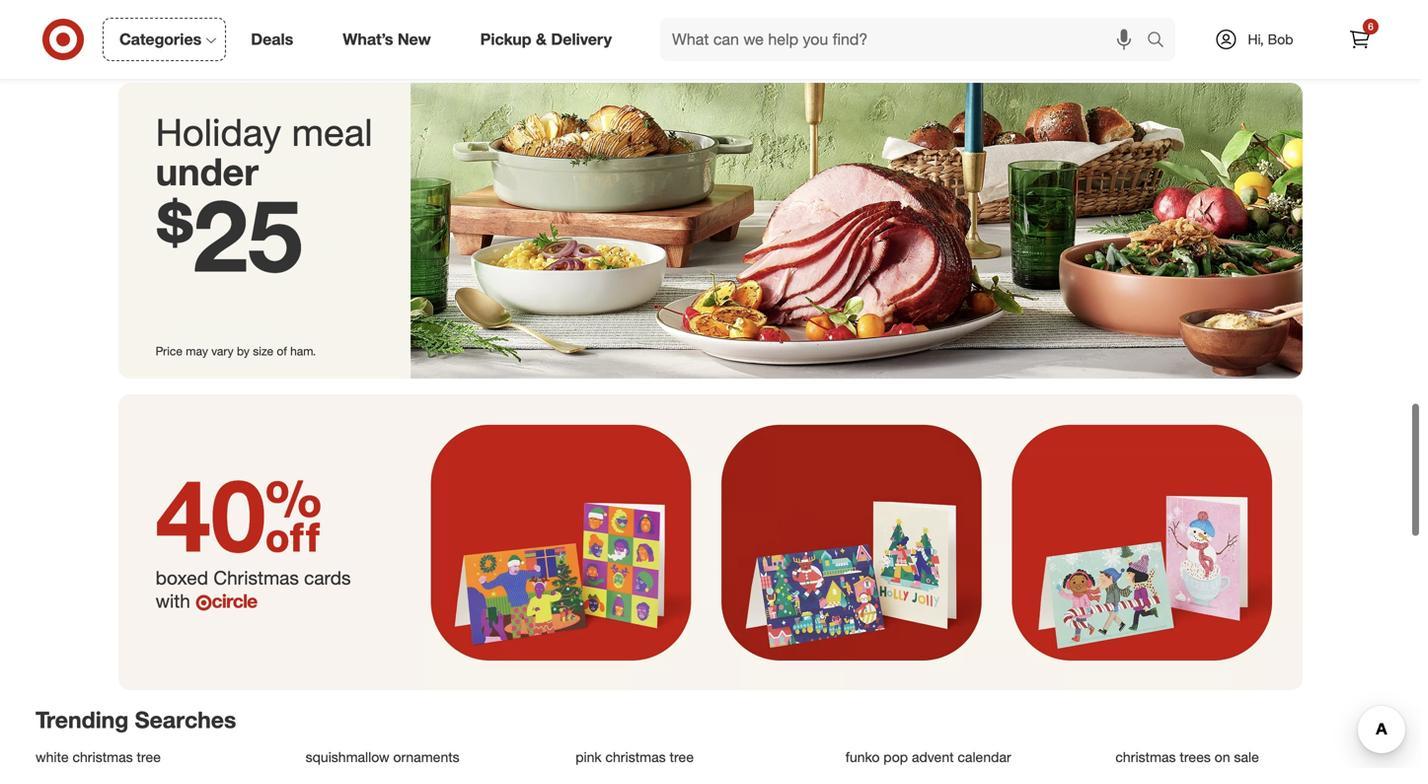 Task type: vqa. For each thing, say whether or not it's contained in the screenshot.
white christmas tree's tree
yes



Task type: locate. For each thing, give the bounding box(es) containing it.
christmas
[[72, 749, 133, 766], [606, 749, 666, 766], [1116, 749, 1176, 766]]

6
[[1368, 20, 1374, 33]]

tree for white christmas tree
[[137, 749, 161, 766]]

bob
[[1268, 31, 1294, 48]]

1 horizontal spatial christmas
[[606, 749, 666, 766]]

christmas right pink
[[606, 749, 666, 766]]

calendar
[[958, 749, 1011, 766]]

1 horizontal spatial tree
[[670, 749, 694, 766]]

ornaments
[[393, 749, 460, 766]]

trending searches
[[36, 706, 236, 734]]

squishmallow ornaments link
[[306, 749, 564, 766]]

on
[[1215, 749, 1230, 766]]

christmas for white
[[72, 749, 133, 766]]

holiday meal under
[[156, 109, 373, 195]]

vary
[[211, 344, 234, 359]]

pickup & delivery
[[480, 30, 612, 49]]

christmas for pink
[[606, 749, 666, 766]]

2 horizontal spatial christmas
[[1116, 749, 1176, 766]]

pickup
[[480, 30, 532, 49]]

search button
[[1138, 18, 1185, 65]]

1 tree from the left
[[137, 749, 161, 766]]

with
[[156, 590, 190, 613]]

categories link
[[103, 18, 226, 61]]

meal
[[292, 109, 373, 155]]

boxed christmas cards with
[[156, 567, 351, 613]]

trees
[[1180, 749, 1211, 766]]

hi, bob
[[1248, 31, 1294, 48]]

3 christmas from the left
[[1116, 749, 1176, 766]]

0 horizontal spatial christmas
[[72, 749, 133, 766]]

price may vary by size of ham.
[[156, 344, 316, 359]]

tree
[[137, 749, 161, 766], [670, 749, 694, 766]]

2 christmas from the left
[[606, 749, 666, 766]]

squishmallow ornaments
[[306, 749, 460, 766]]

advent
[[912, 749, 954, 766]]

may
[[186, 344, 208, 359]]

6 link
[[1338, 18, 1382, 61]]

funko pop advent calendar
[[846, 749, 1011, 766]]

pop
[[884, 749, 908, 766]]

0 horizontal spatial tree
[[137, 749, 161, 766]]

2 tree from the left
[[670, 749, 694, 766]]

new
[[398, 30, 431, 49]]

size
[[253, 344, 273, 359]]

under
[[156, 149, 259, 195]]

tree right pink
[[670, 749, 694, 766]]

christmas down trending
[[72, 749, 133, 766]]

christmas left trees
[[1116, 749, 1176, 766]]

tree down trending searches
[[137, 749, 161, 766]]

1 christmas from the left
[[72, 749, 133, 766]]

&
[[536, 30, 547, 49]]

what's new
[[343, 30, 431, 49]]

christmas trees on sale link
[[1116, 749, 1374, 766]]

delivery
[[551, 30, 612, 49]]

hi,
[[1248, 31, 1264, 48]]



Task type: describe. For each thing, give the bounding box(es) containing it.
funko pop advent calendar link
[[846, 749, 1104, 766]]

price
[[156, 344, 183, 359]]

40
[[156, 455, 322, 576]]

deals
[[251, 30, 293, 49]]

pink
[[576, 749, 602, 766]]

circle
[[212, 590, 257, 613]]

$25
[[156, 174, 303, 296]]

pink christmas tree link
[[576, 749, 834, 766]]

what's
[[343, 30, 393, 49]]

searches
[[135, 706, 236, 734]]

funko
[[846, 749, 880, 766]]

white christmas tree link
[[36, 749, 294, 766]]

boxed
[[156, 567, 208, 590]]

squishmallow
[[306, 749, 389, 766]]

trending
[[36, 706, 129, 734]]

deals link
[[234, 18, 318, 61]]

white christmas tree
[[36, 749, 161, 766]]

christmas trees on sale
[[1116, 749, 1259, 766]]

pink christmas tree
[[576, 749, 694, 766]]

christmas
[[214, 567, 299, 590]]

white
[[36, 749, 69, 766]]

tree for pink christmas tree
[[670, 749, 694, 766]]

categories
[[119, 30, 202, 49]]

pickup & delivery link
[[464, 18, 637, 61]]

cards
[[304, 567, 351, 590]]

ham.
[[290, 344, 316, 359]]

What can we help you find? suggestions appear below search field
[[660, 18, 1152, 61]]

by
[[237, 344, 250, 359]]

of
[[277, 344, 287, 359]]

holiday
[[156, 109, 281, 155]]

sale
[[1234, 749, 1259, 766]]

search
[[1138, 32, 1185, 51]]

what's new link
[[326, 18, 456, 61]]



